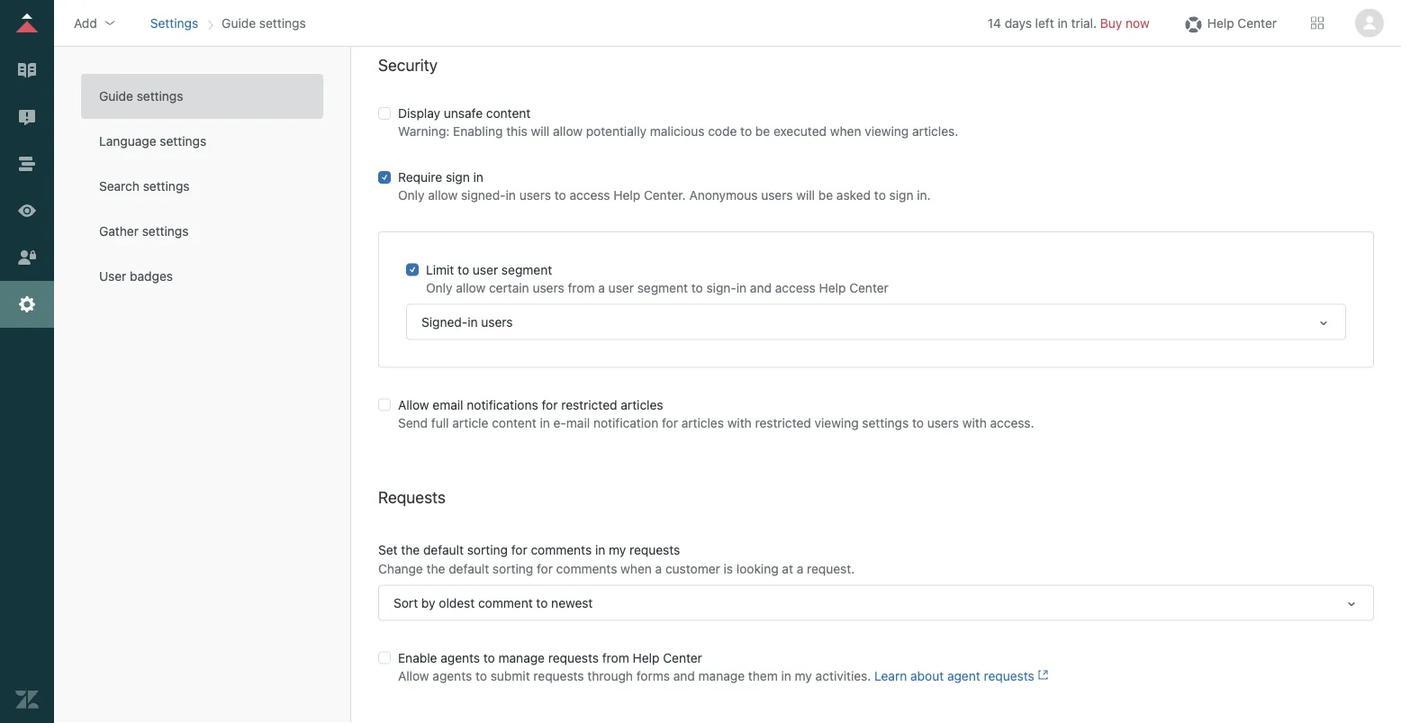 Task type: describe. For each thing, give the bounding box(es) containing it.
signed-
[[422, 314, 468, 329]]

center.
[[644, 188, 686, 203]]

arrange content image
[[15, 152, 39, 176]]

1 vertical spatial comments
[[557, 561, 618, 576]]

guide inside navigation
[[222, 15, 256, 30]]

forms
[[637, 669, 670, 684]]

requests inside set the default sorting for comments in my requests change the default sorting for comments when a customer is looking at a request.
[[630, 542, 680, 557]]

be inside display unsafe content warning: enabling this will allow potentially malicious code to be executed when viewing articles.
[[756, 124, 771, 139]]

user permissions image
[[15, 246, 39, 269]]

allow for allow email notifications for restricted articles send full article content in e-mail notification for articles with restricted viewing settings to users with access.
[[398, 397, 429, 412]]

settings for guide settings link
[[137, 89, 183, 104]]

full
[[431, 415, 449, 430]]

this
[[507, 124, 528, 139]]

guide settings inside navigation
[[222, 15, 306, 30]]

comment
[[478, 595, 533, 610]]

search settings
[[99, 179, 190, 194]]

users inside 'allow email notifications for restricted articles send full article content in e-mail notification for articles with restricted viewing settings to users with access.'
[[928, 415, 960, 430]]

manage articles image
[[15, 59, 39, 82]]

notifications
[[467, 397, 539, 412]]

notification
[[594, 415, 659, 430]]

email
[[433, 397, 464, 412]]

0 vertical spatial default
[[423, 542, 464, 557]]

agents for enable
[[441, 651, 480, 666]]

center inside 'button'
[[1238, 15, 1278, 30]]

enable agents to manage requests from help center
[[398, 651, 703, 666]]

2 vertical spatial center
[[663, 651, 703, 666]]

settings for search settings link
[[143, 179, 190, 194]]

0 vertical spatial comments
[[531, 542, 592, 557]]

for right notification
[[662, 415, 678, 430]]

language settings
[[99, 134, 206, 149]]

add button
[[68, 9, 122, 36]]

oldest
[[439, 595, 475, 610]]

help up forms
[[633, 651, 660, 666]]

1 with from the left
[[728, 415, 752, 430]]

users right the signed-
[[520, 188, 551, 203]]

from inside limit to user segment only allow certain users from a user segment to sign-in and access help center
[[568, 280, 595, 295]]

access inside limit to user segment only allow certain users from a user segment to sign-in and access help center
[[776, 280, 816, 295]]

submit
[[491, 669, 530, 684]]

settings inside navigation
[[259, 15, 306, 30]]

for up newest
[[537, 561, 553, 576]]

center inside limit to user segment only allow certain users from a user segment to sign-in and access help center
[[850, 280, 889, 295]]

sort
[[394, 595, 418, 610]]

viewing inside display unsafe content warning: enabling this will allow potentially malicious code to be executed when viewing articles.
[[865, 124, 909, 139]]

looking
[[737, 561, 779, 576]]

language settings link
[[81, 119, 323, 164]]

in.
[[917, 188, 931, 203]]

settings link
[[150, 15, 198, 30]]

by
[[422, 595, 436, 610]]

in inside signed-in users 'button'
[[468, 314, 478, 329]]

when inside set the default sorting for comments in my requests change the default sorting for comments when a customer is looking at a request.
[[621, 561, 652, 576]]

set
[[378, 542, 398, 557]]

only inside limit to user segment only allow certain users from a user segment to sign-in and access help center
[[426, 280, 453, 295]]

help center
[[1208, 15, 1278, 30]]

user badges
[[99, 269, 173, 284]]

display unsafe content warning: enabling this will allow potentially malicious code to be executed when viewing articles.
[[398, 106, 959, 139]]

14 days left in trial. buy now
[[988, 15, 1150, 30]]

0 horizontal spatial sign
[[446, 170, 470, 185]]

moderate content image
[[15, 105, 39, 129]]

for up comment
[[512, 542, 528, 557]]

14
[[988, 15, 1002, 30]]

settings
[[150, 15, 198, 30]]

1 vertical spatial and
[[674, 669, 695, 684]]

gather settings link
[[81, 209, 323, 254]]

search
[[99, 179, 140, 194]]

2 with from the left
[[963, 415, 987, 430]]

requests down enable agents to manage requests from help center on the bottom of page
[[534, 669, 584, 684]]

learn about agent requests
[[875, 669, 1035, 684]]

0 vertical spatial restricted
[[562, 397, 618, 412]]

access inside require sign in only allow signed-in users to access help center. anonymous users will be asked to sign in.
[[570, 188, 610, 203]]

require
[[398, 170, 443, 185]]

anonymous
[[690, 188, 758, 203]]

learn about agent requests link
[[875, 669, 1049, 684]]

activities.
[[816, 669, 872, 684]]

in inside 'allow email notifications for restricted articles send full article content in e-mail notification for articles with restricted viewing settings to users with access.'
[[540, 415, 550, 430]]

guide settings link
[[81, 74, 323, 119]]

requests right agent
[[984, 669, 1035, 684]]

sort by oldest comment to newest button
[[378, 585, 1375, 621]]

and inside limit to user segment only allow certain users from a user segment to sign-in and access help center
[[750, 280, 772, 295]]

warning:
[[398, 124, 450, 139]]

through
[[588, 669, 633, 684]]

limit
[[426, 262, 454, 277]]

sign-
[[707, 280, 737, 295]]

require sign in only allow signed-in users to access help center. anonymous users will be asked to sign in.
[[398, 170, 931, 203]]

security
[[378, 55, 438, 74]]

content inside 'allow email notifications for restricted articles send full article content in e-mail notification for articles with restricted viewing settings to users with access.'
[[492, 415, 537, 430]]

0 horizontal spatial manage
[[499, 651, 545, 666]]

articles.
[[913, 124, 959, 139]]

settings inside 'allow email notifications for restricted articles send full article content in e-mail notification for articles with restricted viewing settings to users with access.'
[[863, 415, 909, 430]]

request.
[[807, 561, 855, 576]]

now
[[1126, 15, 1150, 30]]

badges
[[130, 269, 173, 284]]

to inside display unsafe content warning: enabling this will allow potentially malicious code to be executed when viewing articles.
[[741, 124, 752, 139]]

1 horizontal spatial segment
[[638, 280, 688, 295]]

1 vertical spatial default
[[449, 561, 489, 576]]

requests
[[378, 488, 446, 507]]

will inside display unsafe content warning: enabling this will allow potentially malicious code to be executed when viewing articles.
[[531, 124, 550, 139]]

e-
[[554, 415, 567, 430]]

zendesk products image
[[1312, 17, 1324, 29]]

help inside limit to user segment only allow certain users from a user segment to sign-in and access help center
[[820, 280, 846, 295]]

viewing inside 'allow email notifications for restricted articles send full article content in e-mail notification for articles with restricted viewing settings to users with access.'
[[815, 415, 859, 430]]

users inside limit to user segment only allow certain users from a user segment to sign-in and access help center
[[533, 280, 565, 295]]

zendesk image
[[15, 688, 39, 712]]

language
[[99, 134, 156, 149]]

guide settings inside guide settings link
[[99, 89, 183, 104]]

unsafe
[[444, 106, 483, 121]]

when inside display unsafe content warning: enabling this will allow potentially malicious code to be executed when viewing articles.
[[831, 124, 862, 139]]

certain
[[489, 280, 529, 295]]

0 vertical spatial the
[[401, 542, 420, 557]]



Task type: vqa. For each thing, say whether or not it's contained in the screenshot.
in inside the button
yes



Task type: locate. For each thing, give the bounding box(es) containing it.
trial.
[[1072, 15, 1097, 30]]

allow
[[553, 124, 583, 139], [428, 188, 458, 203], [456, 280, 486, 295]]

0 vertical spatial allow
[[398, 397, 429, 412]]

when right "executed"
[[831, 124, 862, 139]]

1 horizontal spatial and
[[750, 280, 772, 295]]

1 horizontal spatial viewing
[[865, 124, 909, 139]]

1 vertical spatial guide settings
[[99, 89, 183, 104]]

send
[[398, 415, 428, 430]]

guide settings right settings
[[222, 15, 306, 30]]

help left center.
[[614, 188, 641, 203]]

navigation
[[147, 9, 310, 36]]

allow inside require sign in only allow signed-in users to access help center. anonymous users will be asked to sign in.
[[428, 188, 458, 203]]

0 vertical spatial viewing
[[865, 124, 909, 139]]

potentially
[[586, 124, 647, 139]]

1 horizontal spatial be
[[819, 188, 834, 203]]

0 vertical spatial only
[[398, 188, 425, 203]]

when left customer
[[621, 561, 652, 576]]

users right certain
[[533, 280, 565, 295]]

navigation containing settings
[[147, 9, 310, 36]]

1 vertical spatial manage
[[699, 669, 745, 684]]

0 horizontal spatial when
[[621, 561, 652, 576]]

from up through
[[603, 651, 630, 666]]

1 horizontal spatial articles
[[682, 415, 724, 430]]

sign left in.
[[890, 188, 914, 203]]

0 horizontal spatial from
[[568, 280, 595, 295]]

0 horizontal spatial articles
[[621, 397, 664, 412]]

learn
[[875, 669, 908, 684]]

content up this at the top of the page
[[486, 106, 531, 121]]

1 horizontal spatial sign
[[890, 188, 914, 203]]

1 vertical spatial from
[[603, 651, 630, 666]]

1 vertical spatial guide
[[99, 89, 133, 104]]

customer
[[666, 561, 721, 576]]

center up signed-in users 'button'
[[850, 280, 889, 295]]

0 vertical spatial access
[[570, 188, 610, 203]]

0 horizontal spatial only
[[398, 188, 425, 203]]

1 horizontal spatial access
[[776, 280, 816, 295]]

is
[[724, 561, 733, 576]]

enabling
[[453, 124, 503, 139]]

0 horizontal spatial segment
[[502, 262, 552, 277]]

1 vertical spatial the
[[427, 561, 445, 576]]

and right forms
[[674, 669, 695, 684]]

0 horizontal spatial restricted
[[562, 397, 618, 412]]

help
[[1208, 15, 1235, 30], [614, 188, 641, 203], [820, 280, 846, 295], [633, 651, 660, 666]]

the up by
[[427, 561, 445, 576]]

0 vertical spatial when
[[831, 124, 862, 139]]

0 vertical spatial sign
[[446, 170, 470, 185]]

guide right settings link
[[222, 15, 256, 30]]

gather
[[99, 224, 139, 239]]

0 vertical spatial articles
[[621, 397, 664, 412]]

2 horizontal spatial center
[[1238, 15, 1278, 30]]

be inside require sign in only allow signed-in users to access help center. anonymous users will be asked to sign in.
[[819, 188, 834, 203]]

0 vertical spatial from
[[568, 280, 595, 295]]

1 vertical spatial user
[[609, 280, 634, 295]]

1 horizontal spatial only
[[426, 280, 453, 295]]

asked
[[837, 188, 871, 203]]

a inside limit to user segment only allow certain users from a user segment to sign-in and access help center
[[599, 280, 605, 295]]

newest
[[552, 595, 593, 610]]

access.
[[991, 415, 1035, 430]]

to inside 'allow email notifications for restricted articles send full article content in e-mail notification for articles with restricted viewing settings to users with access.'
[[913, 415, 924, 430]]

signed-
[[461, 188, 506, 203]]

left
[[1036, 15, 1055, 30]]

agents down enable
[[433, 669, 472, 684]]

1 horizontal spatial from
[[603, 651, 630, 666]]

be left "executed"
[[756, 124, 771, 139]]

allow inside limit to user segment only allow certain users from a user segment to sign-in and access help center
[[456, 280, 486, 295]]

agents for allow
[[433, 669, 472, 684]]

allow
[[398, 397, 429, 412], [398, 669, 429, 684]]

users right anonymous
[[762, 188, 793, 203]]

access
[[570, 188, 610, 203], [776, 280, 816, 295]]

my inside set the default sorting for comments in my requests change the default sorting for comments when a customer is looking at a request.
[[609, 542, 626, 557]]

center left zendesk products icon
[[1238, 15, 1278, 30]]

help up signed-in users 'button'
[[820, 280, 846, 295]]

and right the sign-
[[750, 280, 772, 295]]

settings
[[259, 15, 306, 30], [137, 89, 183, 104], [160, 134, 206, 149], [143, 179, 190, 194], [142, 224, 189, 239], [863, 415, 909, 430]]

0 horizontal spatial with
[[728, 415, 752, 430]]

help right now
[[1208, 15, 1235, 30]]

0 vertical spatial guide
[[222, 15, 256, 30]]

1 vertical spatial allow
[[428, 188, 458, 203]]

in inside limit to user segment only allow certain users from a user segment to sign-in and access help center
[[737, 280, 747, 295]]

1 vertical spatial access
[[776, 280, 816, 295]]

allow down require
[[428, 188, 458, 203]]

for
[[542, 397, 558, 412], [662, 415, 678, 430], [512, 542, 528, 557], [537, 561, 553, 576]]

limit to user segment only allow certain users from a user segment to sign-in and access help center
[[426, 262, 889, 295]]

0 vertical spatial my
[[609, 542, 626, 557]]

a
[[599, 280, 605, 295], [656, 561, 662, 576], [797, 561, 804, 576]]

1 horizontal spatial my
[[795, 669, 813, 684]]

them
[[749, 669, 778, 684]]

0 vertical spatial user
[[473, 262, 498, 277]]

1 horizontal spatial manage
[[699, 669, 745, 684]]

articles
[[621, 397, 664, 412], [682, 415, 724, 430]]

my
[[609, 542, 626, 557], [795, 669, 813, 684]]

1 vertical spatial my
[[795, 669, 813, 684]]

at
[[782, 561, 794, 576]]

1 vertical spatial only
[[426, 280, 453, 295]]

from right certain
[[568, 280, 595, 295]]

1 horizontal spatial guide
[[222, 15, 256, 30]]

access down potentially
[[570, 188, 610, 203]]

1 vertical spatial sign
[[890, 188, 914, 203]]

1 horizontal spatial restricted
[[756, 415, 812, 430]]

1 vertical spatial restricted
[[756, 415, 812, 430]]

to
[[741, 124, 752, 139], [555, 188, 566, 203], [875, 188, 886, 203], [458, 262, 470, 277], [692, 280, 703, 295], [913, 415, 924, 430], [536, 595, 548, 610], [484, 651, 495, 666], [476, 669, 487, 684]]

guide up language on the left top of the page
[[99, 89, 133, 104]]

sorting
[[467, 542, 508, 557], [493, 561, 534, 576]]

when
[[831, 124, 862, 139], [621, 561, 652, 576]]

sign up the signed-
[[446, 170, 470, 185]]

requests up through
[[549, 651, 599, 666]]

only down limit
[[426, 280, 453, 295]]

1 horizontal spatial when
[[831, 124, 862, 139]]

days
[[1005, 15, 1032, 30]]

0 horizontal spatial access
[[570, 188, 610, 203]]

sign
[[446, 170, 470, 185], [890, 188, 914, 203]]

comments
[[531, 542, 592, 557], [557, 561, 618, 576]]

1 vertical spatial segment
[[638, 280, 688, 295]]

signed-in users button
[[406, 304, 1347, 340]]

set the default sorting for comments in my requests change the default sorting for comments when a customer is looking at a request.
[[378, 542, 855, 576]]

2 horizontal spatial a
[[797, 561, 804, 576]]

1 vertical spatial articles
[[682, 415, 724, 430]]

gather settings
[[99, 224, 189, 239]]

center
[[1238, 15, 1278, 30], [850, 280, 889, 295], [663, 651, 703, 666]]

article
[[453, 415, 489, 430]]

segment left the sign-
[[638, 280, 688, 295]]

mail
[[567, 415, 590, 430]]

malicious
[[650, 124, 705, 139]]

1 vertical spatial sorting
[[493, 561, 534, 576]]

articles up notification
[[621, 397, 664, 412]]

default
[[423, 542, 464, 557], [449, 561, 489, 576]]

sort by oldest comment to newest
[[394, 595, 593, 610]]

1 vertical spatial will
[[797, 188, 815, 203]]

allow left potentially
[[553, 124, 583, 139]]

add
[[74, 15, 97, 30]]

2 allow from the top
[[398, 669, 429, 684]]

change
[[378, 561, 423, 576]]

0 vertical spatial allow
[[553, 124, 583, 139]]

buy
[[1101, 15, 1123, 30]]

guide
[[222, 15, 256, 30], [99, 89, 133, 104]]

0 horizontal spatial user
[[473, 262, 498, 277]]

help inside help center 'button'
[[1208, 15, 1235, 30]]

0 vertical spatial segment
[[502, 262, 552, 277]]

1 horizontal spatial guide settings
[[222, 15, 306, 30]]

allow inside 'allow email notifications for restricted articles send full article content in e-mail notification for articles with restricted viewing settings to users with access.'
[[398, 397, 429, 412]]

allow agents to submit requests through forms and manage them in my activities.
[[398, 669, 875, 684]]

display
[[398, 106, 441, 121]]

manage
[[499, 651, 545, 666], [699, 669, 745, 684]]

allow down enable
[[398, 669, 429, 684]]

1 horizontal spatial a
[[656, 561, 662, 576]]

manage up submit
[[499, 651, 545, 666]]

signed-in users
[[422, 314, 513, 329]]

in inside set the default sorting for comments in my requests change the default sorting for comments when a customer is looking at a request.
[[596, 542, 606, 557]]

users down certain
[[481, 314, 513, 329]]

0 vertical spatial sorting
[[467, 542, 508, 557]]

executed
[[774, 124, 827, 139]]

user
[[473, 262, 498, 277], [609, 280, 634, 295]]

sorting up comment
[[493, 561, 534, 576]]

0 vertical spatial manage
[[499, 651, 545, 666]]

code
[[708, 124, 737, 139]]

user badges link
[[81, 254, 323, 299]]

agent
[[948, 669, 981, 684]]

0 horizontal spatial be
[[756, 124, 771, 139]]

agents right enable
[[441, 651, 480, 666]]

requests up customer
[[630, 542, 680, 557]]

1 horizontal spatial user
[[609, 280, 634, 295]]

1 horizontal spatial center
[[850, 280, 889, 295]]

0 vertical spatial will
[[531, 124, 550, 139]]

customize design image
[[15, 199, 39, 223]]

allow email notifications for restricted articles send full article content in e-mail notification for articles with restricted viewing settings to users with access.
[[398, 397, 1035, 430]]

1 vertical spatial center
[[850, 280, 889, 295]]

search settings link
[[81, 164, 323, 209]]

1 vertical spatial viewing
[[815, 415, 859, 430]]

viewing
[[865, 124, 909, 139], [815, 415, 859, 430]]

settings for "language settings" link
[[160, 134, 206, 149]]

enable
[[398, 651, 437, 666]]

1 vertical spatial allow
[[398, 669, 429, 684]]

to inside "button"
[[536, 595, 548, 610]]

1 vertical spatial content
[[492, 415, 537, 430]]

1 vertical spatial agents
[[433, 669, 472, 684]]

0 horizontal spatial guide settings
[[99, 89, 183, 104]]

the
[[401, 542, 420, 557], [427, 561, 445, 576]]

0 vertical spatial center
[[1238, 15, 1278, 30]]

be left asked
[[819, 188, 834, 203]]

content down the notifications
[[492, 415, 537, 430]]

2 vertical spatial allow
[[456, 280, 486, 295]]

1 horizontal spatial the
[[427, 561, 445, 576]]

0 horizontal spatial center
[[663, 651, 703, 666]]

allow for allow agents to submit requests through forms and manage them in my activities.
[[398, 669, 429, 684]]

users inside signed-in users 'button'
[[481, 314, 513, 329]]

center up forms
[[663, 651, 703, 666]]

will right this at the top of the page
[[531, 124, 550, 139]]

0 horizontal spatial and
[[674, 669, 695, 684]]

1 allow from the top
[[398, 397, 429, 412]]

be
[[756, 124, 771, 139], [819, 188, 834, 203]]

users left the access.
[[928, 415, 960, 430]]

will left asked
[[797, 188, 815, 203]]

1 horizontal spatial with
[[963, 415, 987, 430]]

0 horizontal spatial viewing
[[815, 415, 859, 430]]

user
[[99, 269, 126, 284]]

segment
[[502, 262, 552, 277], [638, 280, 688, 295]]

1 vertical spatial be
[[819, 188, 834, 203]]

segment up certain
[[502, 262, 552, 277]]

guide settings up language settings
[[99, 89, 183, 104]]

0 horizontal spatial the
[[401, 542, 420, 557]]

0 vertical spatial agents
[[441, 651, 480, 666]]

access right the sign-
[[776, 280, 816, 295]]

0 vertical spatial and
[[750, 280, 772, 295]]

about
[[911, 669, 944, 684]]

0 vertical spatial be
[[756, 124, 771, 139]]

sorting up sort by oldest comment to newest
[[467, 542, 508, 557]]

1 vertical spatial when
[[621, 561, 652, 576]]

and
[[750, 280, 772, 295], [674, 669, 695, 684]]

0 vertical spatial guide settings
[[222, 15, 306, 30]]

the up change
[[401, 542, 420, 557]]

only inside require sign in only allow signed-in users to access help center. anonymous users will be asked to sign in.
[[398, 188, 425, 203]]

articles right notification
[[682, 415, 724, 430]]

allow up send
[[398, 397, 429, 412]]

manage left them
[[699, 669, 745, 684]]

content inside display unsafe content warning: enabling this will allow potentially malicious code to be executed when viewing articles.
[[486, 106, 531, 121]]

0 horizontal spatial a
[[599, 280, 605, 295]]

allow up the signed-in users
[[456, 280, 486, 295]]

users
[[520, 188, 551, 203], [762, 188, 793, 203], [533, 280, 565, 295], [481, 314, 513, 329], [928, 415, 960, 430]]

will
[[531, 124, 550, 139], [797, 188, 815, 203]]

allow inside display unsafe content warning: enabling this will allow potentially malicious code to be executed when viewing articles.
[[553, 124, 583, 139]]

only down require
[[398, 188, 425, 203]]

for up e-
[[542, 397, 558, 412]]

help center button
[[1177, 9, 1283, 36]]

help inside require sign in only allow signed-in users to access help center. anonymous users will be asked to sign in.
[[614, 188, 641, 203]]

settings image
[[15, 293, 39, 316]]

settings for gather settings link
[[142, 224, 189, 239]]

0 horizontal spatial will
[[531, 124, 550, 139]]

0 vertical spatial content
[[486, 106, 531, 121]]

will inside require sign in only allow signed-in users to access help center. anonymous users will be asked to sign in.
[[797, 188, 815, 203]]

1 horizontal spatial will
[[797, 188, 815, 203]]

0 horizontal spatial my
[[609, 542, 626, 557]]

0 horizontal spatial guide
[[99, 89, 133, 104]]



